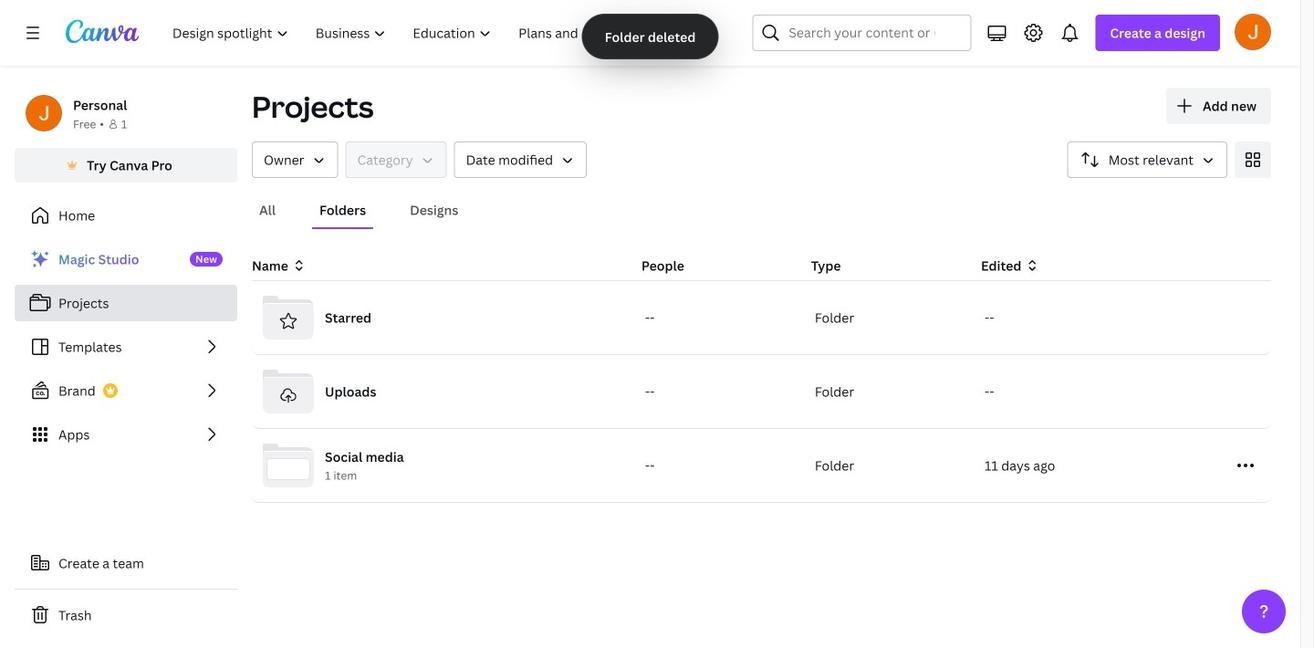 Task type: vqa. For each thing, say whether or not it's contained in the screenshot.
Date modified button
yes



Task type: locate. For each thing, give the bounding box(es) containing it.
Search search field
[[789, 16, 935, 50]]

None search field
[[753, 15, 972, 51]]

list
[[15, 241, 237, 453]]

top level navigation element
[[161, 15, 709, 51]]

Date modified button
[[454, 142, 587, 178]]



Task type: describe. For each thing, give the bounding box(es) containing it.
Sort by button
[[1068, 142, 1228, 178]]

jeremy miller image
[[1235, 13, 1272, 50]]



